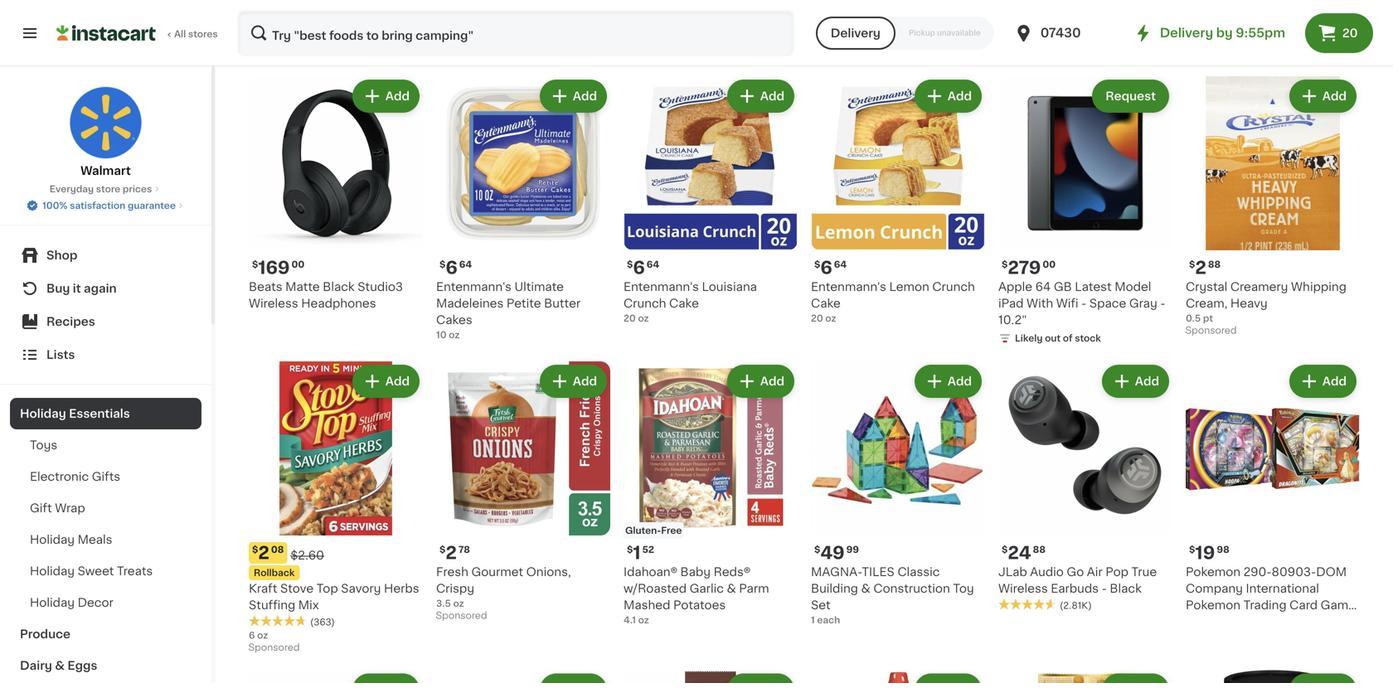 Task type: vqa. For each thing, say whether or not it's contained in the screenshot.
PRODUCT group containing 19
yes



Task type: describe. For each thing, give the bounding box(es) containing it.
& inside magna-tiles classic building & construction toy set 1 each
[[862, 583, 871, 595]]

100% satisfaction guarantee
[[42, 201, 176, 210]]

1 pokemon from the top
[[1186, 567, 1241, 578]]

crunch for entenmann's louisiana crunch cake
[[624, 298, 667, 309]]

$ 1 52
[[627, 545, 655, 562]]

cake for entenmann's louisiana crunch cake
[[670, 298, 699, 309]]

walmart
[[81, 165, 131, 177]]

decor
[[78, 597, 114, 609]]

20 for entenmann's louisiana crunch cake
[[624, 314, 636, 323]]

88 for 2
[[1209, 260, 1221, 269]]

dairy & eggs link
[[10, 650, 202, 682]]

holiday sweet treats
[[30, 566, 153, 577]]

gb
[[1054, 281, 1073, 293]]

ultimate
[[515, 281, 564, 293]]

64 inside apple 64 gb latest model ipad with wifi - space gray - 10.2"
[[1036, 281, 1051, 293]]

apple
[[999, 281, 1033, 293]]

$ 6 64 for entenmann's louisiana crunch cake
[[627, 259, 660, 277]]

pokemon 290-80903-dom company international pokemon trading card game: dragonite v or hoop
[[1186, 567, 1360, 628]]

add for entenmann's ultimate madeleines petite butter cakes
[[573, 90, 597, 102]]

holiday decor link
[[10, 587, 202, 619]]

add button for jlab audio go air pop true wireless earbuds - black
[[1104, 367, 1168, 397]]

- for 24
[[1102, 583, 1107, 595]]

00 for 169
[[292, 260, 305, 269]]

black inside jlab audio go air pop true wireless earbuds - black
[[1110, 583, 1142, 595]]

add button for magna-tiles classic building & construction toy set
[[917, 367, 981, 397]]

mix
[[299, 600, 319, 611]]

dragonite
[[1186, 616, 1244, 628]]

it
[[73, 283, 81, 295]]

add button for pokemon 290-80903-dom company international pokemon trading card game: dragonite v or hoop
[[1292, 367, 1356, 397]]

$ for entenmann's louisiana crunch cake
[[627, 260, 633, 269]]

oz inside button
[[820, 17, 831, 26]]

building
[[811, 583, 859, 595]]

add for jlab audio go air pop true wireless earbuds - black
[[1136, 376, 1160, 387]]

20 for entenmann's lemon crunch cake
[[811, 314, 824, 323]]

tiles
[[862, 567, 895, 578]]

holiday sweet treats link
[[10, 556, 202, 587]]

many in stock
[[453, 34, 518, 43]]

holiday for holiday essentials
[[20, 408, 66, 420]]

produce
[[20, 629, 70, 641]]

20 button
[[1306, 13, 1374, 53]]

Search field
[[239, 12, 793, 55]]

magna-
[[811, 567, 862, 578]]

onions,
[[527, 567, 571, 578]]

entenmann's ultimate madeleines petite butter cakes 10 oz
[[436, 281, 581, 340]]

all stores
[[174, 29, 218, 39]]

oz inside entenmann's ultimate madeleines petite butter cakes 10 oz
[[449, 331, 460, 340]]

$ 6 64 for entenmann's ultimate madeleines petite butter cakes
[[440, 259, 472, 277]]

jlab
[[999, 567, 1028, 578]]

buy it again link
[[10, 272, 202, 305]]

4.1
[[624, 616, 636, 625]]

$ 24 88
[[1002, 545, 1046, 562]]

6 for entenmann's louisiana crunch cake
[[633, 259, 645, 277]]

entenmann's for entenmann's ultimate madeleines petite butter cakes
[[436, 281, 512, 293]]

$ for fresh gourmet onions, crispy
[[440, 546, 446, 555]]

$ for jlab audio go air pop true wireless earbuds - black
[[1002, 546, 1008, 555]]

w/roasted
[[624, 583, 687, 595]]

stuffing
[[249, 600, 296, 611]]

holiday meals
[[30, 534, 112, 546]]

trading
[[1244, 600, 1287, 611]]

wireless inside jlab audio go air pop true wireless earbuds - black
[[999, 583, 1048, 595]]

holiday for holiday meals
[[30, 534, 75, 546]]

$ 2 88
[[1190, 259, 1221, 277]]

add for pokemon 290-80903-dom company international pokemon trading card game: dragonite v or hoop
[[1323, 376, 1347, 387]]

crystal
[[1186, 281, 1228, 293]]

cream,
[[1186, 298, 1228, 309]]

100%
[[42, 201, 68, 210]]

true
[[1132, 567, 1158, 578]]

oz inside entenmann's louisiana crunch cake 20 oz
[[638, 314, 649, 323]]

in
[[482, 34, 490, 43]]

3.5
[[436, 599, 451, 609]]

sponsored badge image inside product group
[[811, 29, 862, 39]]

whipping
[[1292, 281, 1347, 293]]

potatoes
[[674, 600, 726, 611]]

6 inside button
[[811, 17, 818, 26]]

gluten-
[[626, 526, 662, 536]]

each
[[818, 616, 841, 625]]

$ inside $ 2 08 $2.60
[[252, 546, 258, 555]]

279
[[1008, 259, 1042, 277]]

store
[[96, 185, 120, 194]]

delivery for delivery
[[831, 27, 881, 39]]

space
[[1090, 298, 1127, 309]]

many
[[453, 34, 479, 43]]

add button for entenmann's lemon crunch cake
[[917, 81, 981, 111]]

holiday essentials link
[[10, 398, 202, 430]]

treats
[[117, 566, 153, 577]]

air
[[1088, 567, 1103, 578]]

6 for entenmann's ultimate madeleines petite butter cakes
[[446, 259, 458, 277]]

ipad
[[999, 298, 1024, 309]]

stores
[[188, 29, 218, 39]]

card
[[1290, 600, 1318, 611]]

lists link
[[10, 339, 202, 372]]

6 oz button
[[811, 0, 986, 28]]

latest
[[1076, 281, 1112, 293]]

$ for crystal creamery whipping cream, heavy
[[1190, 260, 1196, 269]]

2 horizontal spatial -
[[1161, 298, 1166, 309]]

cakes
[[436, 314, 473, 326]]

holiday for holiday decor
[[30, 597, 75, 609]]

buy
[[46, 283, 70, 295]]

baby
[[681, 567, 711, 578]]

add for idahoan® baby reds® w/roasted garlic & parm mashed potatoes
[[761, 376, 785, 387]]

oz inside idahoan® baby reds® w/roasted garlic & parm mashed potatoes 4.1 oz
[[639, 616, 649, 625]]

top
[[317, 583, 338, 595]]

$ 19 98
[[1190, 545, 1230, 562]]

butter
[[544, 298, 581, 309]]

idahoan®
[[624, 567, 678, 578]]

toys link
[[10, 430, 202, 461]]

product group containing 6 oz
[[811, 0, 986, 43]]

cake for entenmann's lemon crunch cake
[[811, 298, 841, 309]]

product group containing 49
[[811, 362, 986, 627]]

wireless inside beats matte black studio3 wireless headphones
[[249, 298, 298, 309]]

07430 button
[[1014, 10, 1114, 56]]

produce link
[[10, 619, 202, 650]]

model
[[1115, 281, 1152, 293]]

recipes
[[46, 316, 95, 328]]

1 vertical spatial stock
[[1075, 334, 1102, 343]]

oz inside the entenmann's lemon crunch cake 20 oz
[[826, 314, 837, 323]]

magna-tiles classic building & construction toy set 1 each
[[811, 567, 975, 625]]

$ for entenmann's lemon crunch cake
[[815, 260, 821, 269]]

electronic
[[30, 471, 89, 483]]

crispy
[[436, 583, 475, 595]]

00 for 279
[[1043, 260, 1056, 269]]

6 for entenmann's lemon crunch cake
[[821, 259, 833, 277]]

290-
[[1244, 567, 1272, 578]]

headphones
[[301, 298, 376, 309]]



Task type: locate. For each thing, give the bounding box(es) containing it.
2 horizontal spatial entenmann's
[[811, 281, 887, 293]]

add for magna-tiles classic building & construction toy set
[[948, 376, 972, 387]]

& inside idahoan® baby reds® w/roasted garlic & parm mashed potatoes 4.1 oz
[[727, 583, 737, 595]]

petite
[[507, 298, 541, 309]]

add button for entenmann's louisiana crunch cake
[[729, 81, 793, 111]]

1 horizontal spatial &
[[727, 583, 737, 595]]

gourmet
[[472, 567, 524, 578]]

2
[[1196, 259, 1207, 277], [258, 545, 270, 562], [446, 545, 457, 562]]

1 vertical spatial crunch
[[624, 298, 667, 309]]

$ 49 99
[[815, 545, 860, 562]]

oz inside fresh gourmet onions, crispy 3.5 oz
[[453, 599, 464, 609]]

guarantee
[[128, 201, 176, 210]]

20
[[1343, 27, 1359, 39], [624, 314, 636, 323], [811, 314, 824, 323]]

& down reds® on the right bottom
[[727, 583, 737, 595]]

98
[[1217, 546, 1230, 555]]

delivery for delivery by 9:55pm
[[1160, 27, 1214, 39]]

delivery by 9:55pm link
[[1134, 23, 1286, 43]]

1 $ 6 64 from the left
[[440, 259, 472, 277]]

parm
[[739, 583, 770, 595]]

walmart logo image
[[69, 86, 142, 159]]

1 horizontal spatial 6 oz
[[811, 17, 831, 26]]

entenmann's left lemon
[[811, 281, 887, 293]]

gluten-free
[[626, 526, 682, 536]]

hoop
[[1273, 616, 1305, 628]]

(2.81k)
[[1060, 602, 1092, 611]]

entenmann's lemon crunch cake 20 oz
[[811, 281, 976, 323]]

2 for fresh gourmet onions, crispy
[[446, 545, 457, 562]]

gift wrap
[[30, 503, 85, 514]]

earbuds
[[1051, 583, 1099, 595]]

0 horizontal spatial 6 oz
[[249, 631, 268, 641]]

2 pokemon from the top
[[1186, 600, 1241, 611]]

0 horizontal spatial stock
[[492, 34, 518, 43]]

stock right in
[[492, 34, 518, 43]]

crunch right the butter
[[624, 298, 667, 309]]

64 up entenmann's louisiana crunch cake 20 oz
[[647, 260, 660, 269]]

wireless down jlab
[[999, 583, 1048, 595]]

1 vertical spatial black
[[1110, 583, 1142, 595]]

2 horizontal spatial &
[[862, 583, 871, 595]]

eggs
[[68, 660, 97, 672]]

20 inside button
[[1343, 27, 1359, 39]]

wifi
[[1057, 298, 1079, 309]]

00 up matte
[[292, 260, 305, 269]]

0 horizontal spatial 20
[[624, 314, 636, 323]]

black up headphones
[[323, 281, 355, 293]]

- right "wifi"
[[1082, 298, 1087, 309]]

2 00 from the left
[[1043, 260, 1056, 269]]

0 vertical spatial pokemon
[[1186, 567, 1241, 578]]

crunch inside entenmann's louisiana crunch cake 20 oz
[[624, 298, 667, 309]]

all stores link
[[56, 10, 219, 56]]

v
[[1247, 616, 1255, 628]]

product group containing 279
[[999, 76, 1173, 348]]

88 for 24
[[1034, 546, 1046, 555]]

0 horizontal spatial 88
[[1034, 546, 1046, 555]]

pt
[[1204, 314, 1214, 323]]

holiday up toys
[[20, 408, 66, 420]]

service type group
[[816, 17, 995, 50]]

holiday up produce
[[30, 597, 75, 609]]

electronic gifts
[[30, 471, 120, 483]]

1 horizontal spatial 88
[[1209, 260, 1221, 269]]

$ 6 64 for entenmann's lemon crunch cake
[[815, 259, 847, 277]]

construction
[[874, 583, 951, 595]]

entenmann's louisiana crunch cake 20 oz
[[624, 281, 757, 323]]

sponsored badge image
[[811, 29, 862, 39], [436, 49, 487, 59], [624, 49, 674, 59], [1186, 326, 1237, 336], [436, 612, 487, 621], [249, 644, 299, 653]]

64
[[459, 260, 472, 269], [647, 260, 660, 269], [834, 260, 847, 269], [1036, 281, 1051, 293]]

0 horizontal spatial black
[[323, 281, 355, 293]]

holiday for holiday sweet treats
[[30, 566, 75, 577]]

2 horizontal spatial 2
[[1196, 259, 1207, 277]]

holiday down holiday meals
[[30, 566, 75, 577]]

wireless down beats on the top left
[[249, 298, 298, 309]]

add button for beats matte black studio3 wireless headphones
[[354, 81, 418, 111]]

2 for crystal creamery whipping cream, heavy
[[1196, 259, 1207, 277]]

88 inside $ 2 88
[[1209, 260, 1221, 269]]

1 cake from the left
[[670, 298, 699, 309]]

1 horizontal spatial delivery
[[1160, 27, 1214, 39]]

black down pop
[[1110, 583, 1142, 595]]

cake inside entenmann's louisiana crunch cake 20 oz
[[670, 298, 699, 309]]

0 horizontal spatial -
[[1082, 298, 1087, 309]]

stove
[[280, 583, 314, 595]]

08
[[271, 546, 284, 555]]

6 oz
[[811, 17, 831, 26], [249, 631, 268, 641]]

100% satisfaction guarantee button
[[26, 196, 186, 212]]

1 vertical spatial 1
[[811, 616, 815, 625]]

wireless
[[249, 298, 298, 309], [999, 583, 1048, 595]]

mashed
[[624, 600, 671, 611]]

delivery inside delivery by 9:55pm link
[[1160, 27, 1214, 39]]

satisfaction
[[70, 201, 126, 210]]

2 horizontal spatial $ 6 64
[[815, 259, 847, 277]]

0 horizontal spatial entenmann's
[[436, 281, 512, 293]]

88 right 24
[[1034, 546, 1046, 555]]

pokemon
[[1186, 567, 1241, 578], [1186, 600, 1241, 611]]

$ inside $ 24 88
[[1002, 546, 1008, 555]]

entenmann's inside the entenmann's lemon crunch cake 20 oz
[[811, 281, 887, 293]]

cake inside the entenmann's lemon crunch cake 20 oz
[[811, 298, 841, 309]]

0 horizontal spatial $ 6 64
[[440, 259, 472, 277]]

holiday down gift wrap
[[30, 534, 75, 546]]

6
[[811, 17, 818, 26], [446, 259, 458, 277], [633, 259, 645, 277], [821, 259, 833, 277], [249, 631, 255, 641]]

0 vertical spatial wireless
[[249, 298, 298, 309]]

$ inside $ 169 00
[[252, 260, 258, 269]]

$ for pokemon 290-80903-dom company international pokemon trading card game: dragonite v or hoop
[[1190, 546, 1196, 555]]

6 oz inside button
[[811, 17, 831, 26]]

1 horizontal spatial wireless
[[999, 583, 1048, 595]]

0 horizontal spatial delivery
[[831, 27, 881, 39]]

$ inside $ 2 78
[[440, 546, 446, 555]]

madeleines
[[436, 298, 504, 309]]

prices
[[123, 185, 152, 194]]

0 horizontal spatial 00
[[292, 260, 305, 269]]

$ 6 64
[[440, 259, 472, 277], [627, 259, 660, 277], [815, 259, 847, 277]]

fresh gourmet onions, crispy 3.5 oz
[[436, 567, 571, 609]]

1 horizontal spatial black
[[1110, 583, 1142, 595]]

$2.60
[[291, 550, 324, 562]]

1 vertical spatial 6 oz
[[249, 631, 268, 641]]

1 00 from the left
[[292, 260, 305, 269]]

88 inside $ 24 88
[[1034, 546, 1046, 555]]

entenmann's inside entenmann's louisiana crunch cake 20 oz
[[624, 281, 699, 293]]

64 for entenmann's lemon crunch cake
[[834, 260, 847, 269]]

& down the tiles
[[862, 583, 871, 595]]

$ inside $ 49 99
[[815, 546, 821, 555]]

$ 6 64 up entenmann's louisiana crunch cake 20 oz
[[627, 259, 660, 277]]

request
[[1106, 90, 1157, 102]]

1 horizontal spatial 2
[[446, 545, 457, 562]]

entenmann's inside entenmann's ultimate madeleines petite butter cakes 10 oz
[[436, 281, 512, 293]]

0 vertical spatial stock
[[492, 34, 518, 43]]

delivery button
[[816, 17, 896, 50]]

2 left the 78
[[446, 545, 457, 562]]

recipes link
[[10, 305, 202, 339]]

$2.08 original price: $2.60 element
[[249, 543, 423, 564]]

dom
[[1317, 567, 1347, 578]]

- right gray
[[1161, 298, 1166, 309]]

free
[[662, 526, 682, 536]]

169
[[258, 259, 290, 277]]

0 horizontal spatial crunch
[[624, 298, 667, 309]]

add for entenmann's louisiana crunch cake
[[761, 90, 785, 102]]

rollback
[[254, 569, 295, 578]]

entenmann's for entenmann's louisiana crunch cake
[[624, 281, 699, 293]]

instacart logo image
[[56, 23, 156, 43]]

stock right the 'of'
[[1075, 334, 1102, 343]]

add for entenmann's lemon crunch cake
[[948, 90, 972, 102]]

entenmann's up madeleines
[[436, 281, 512, 293]]

$ for entenmann's ultimate madeleines petite butter cakes
[[440, 260, 446, 269]]

1 horizontal spatial 20
[[811, 314, 824, 323]]

lists
[[46, 349, 75, 361]]

1 left "each" at the bottom right of page
[[811, 616, 815, 625]]

64 for entenmann's ultimate madeleines petite butter cakes
[[459, 260, 472, 269]]

savory
[[341, 583, 381, 595]]

2 $ 6 64 from the left
[[627, 259, 660, 277]]

00 inside $ 279 00
[[1043, 260, 1056, 269]]

reds®
[[714, 567, 751, 578]]

00 right 279
[[1043, 260, 1056, 269]]

toys
[[30, 440, 57, 451]]

2 cake from the left
[[811, 298, 841, 309]]

0 vertical spatial crunch
[[933, 281, 976, 293]]

0 horizontal spatial 1
[[633, 545, 641, 562]]

entenmann's left louisiana
[[624, 281, 699, 293]]

pokemon down company
[[1186, 600, 1241, 611]]

1 horizontal spatial 1
[[811, 616, 815, 625]]

$ for apple 64 gb latest model ipad with wifi - space gray - 10.2"
[[1002, 260, 1008, 269]]

(363)
[[310, 618, 335, 627]]

holiday meals link
[[10, 524, 202, 556]]

pokemon up company
[[1186, 567, 1241, 578]]

1 vertical spatial 88
[[1034, 546, 1046, 555]]

- down air on the right
[[1102, 583, 1107, 595]]

3 $ 6 64 from the left
[[815, 259, 847, 277]]

product group containing 1
[[624, 362, 798, 627]]

product group
[[436, 0, 611, 63], [624, 0, 798, 63], [811, 0, 986, 43], [249, 76, 423, 312], [436, 76, 611, 342], [624, 76, 798, 325], [811, 76, 986, 325], [999, 76, 1173, 348], [1186, 76, 1361, 340], [249, 362, 423, 658], [436, 362, 611, 626], [624, 362, 798, 627], [811, 362, 986, 627], [999, 362, 1173, 613], [1186, 362, 1361, 628], [249, 671, 423, 684], [436, 671, 611, 684], [624, 671, 798, 684], [811, 671, 986, 684], [999, 671, 1173, 684], [1186, 671, 1361, 684]]

0 horizontal spatial wireless
[[249, 298, 298, 309]]

product group containing 169
[[249, 76, 423, 312]]

by
[[1217, 27, 1233, 39]]

holiday decor
[[30, 597, 114, 609]]

00 inside $ 169 00
[[292, 260, 305, 269]]

1 left 52
[[633, 545, 641, 562]]

20 inside the entenmann's lemon crunch cake 20 oz
[[811, 314, 824, 323]]

1 vertical spatial pokemon
[[1186, 600, 1241, 611]]

crunch for entenmann's lemon crunch cake
[[933, 281, 976, 293]]

gift wrap link
[[10, 493, 202, 524]]

-
[[1082, 298, 1087, 309], [1161, 298, 1166, 309], [1102, 583, 1107, 595]]

$ 6 64 up the entenmann's lemon crunch cake 20 oz
[[815, 259, 847, 277]]

louisiana
[[702, 281, 757, 293]]

product group containing 24
[[999, 362, 1173, 613]]

0 vertical spatial black
[[323, 281, 355, 293]]

2 horizontal spatial 20
[[1343, 27, 1359, 39]]

$ inside $ 2 88
[[1190, 260, 1196, 269]]

1 vertical spatial wireless
[[999, 583, 1048, 595]]

None search field
[[237, 10, 795, 56]]

64 up the entenmann's lemon crunch cake 20 oz
[[834, 260, 847, 269]]

1 entenmann's from the left
[[436, 281, 512, 293]]

1 horizontal spatial cake
[[811, 298, 841, 309]]

$ inside $ 19 98
[[1190, 546, 1196, 555]]

1
[[633, 545, 641, 562], [811, 616, 815, 625]]

64 up with
[[1036, 281, 1051, 293]]

19
[[1196, 545, 1216, 562]]

$ for beats matte black studio3 wireless headphones
[[252, 260, 258, 269]]

0 vertical spatial 1
[[633, 545, 641, 562]]

2 entenmann's from the left
[[624, 281, 699, 293]]

product group containing 19
[[1186, 362, 1361, 628]]

$ for magna-tiles classic building & construction toy set
[[815, 546, 821, 555]]

add for beats matte black studio3 wireless headphones
[[386, 90, 410, 102]]

64 up madeleines
[[459, 260, 472, 269]]

88 up crystal
[[1209, 260, 1221, 269]]

2 left 08
[[258, 545, 270, 562]]

& left the eggs
[[55, 660, 65, 672]]

of
[[1063, 334, 1073, 343]]

crunch right lemon
[[933, 281, 976, 293]]

52
[[643, 546, 655, 555]]

add
[[386, 90, 410, 102], [573, 90, 597, 102], [761, 90, 785, 102], [948, 90, 972, 102], [1323, 90, 1347, 102], [386, 376, 410, 387], [573, 376, 597, 387], [761, 376, 785, 387], [948, 376, 972, 387], [1136, 376, 1160, 387], [1323, 376, 1347, 387]]

1 inside magna-tiles classic building & construction toy set 1 each
[[811, 616, 815, 625]]

2 up crystal
[[1196, 259, 1207, 277]]

fresh
[[436, 567, 469, 578]]

1 horizontal spatial $ 6 64
[[627, 259, 660, 277]]

10.2"
[[999, 314, 1028, 326]]

99
[[847, 546, 860, 555]]

20 inside entenmann's louisiana crunch cake 20 oz
[[624, 314, 636, 323]]

0 vertical spatial 6 oz
[[811, 17, 831, 26]]

or
[[1258, 616, 1270, 628]]

delivery inside delivery button
[[831, 27, 881, 39]]

64 for entenmann's louisiana crunch cake
[[647, 260, 660, 269]]

black inside beats matte black studio3 wireless headphones
[[323, 281, 355, 293]]

$ inside $ 1 52
[[627, 546, 633, 555]]

1 horizontal spatial stock
[[1075, 334, 1102, 343]]

0 horizontal spatial &
[[55, 660, 65, 672]]

idahoan® baby reds® w/roasted garlic & parm mashed potatoes 4.1 oz
[[624, 567, 770, 625]]

crystal creamery whipping cream, heavy 0.5 pt
[[1186, 281, 1347, 323]]

toy
[[954, 583, 975, 595]]

$ 6 64 up madeleines
[[440, 259, 472, 277]]

delivery by 9:55pm
[[1160, 27, 1286, 39]]

49
[[821, 545, 845, 562]]

1 horizontal spatial 00
[[1043, 260, 1056, 269]]

gray
[[1130, 298, 1158, 309]]

- inside jlab audio go air pop true wireless earbuds - black
[[1102, 583, 1107, 595]]

add button for entenmann's ultimate madeleines petite butter cakes
[[542, 81, 606, 111]]

$ inside $ 279 00
[[1002, 260, 1008, 269]]

game:
[[1321, 600, 1360, 611]]

$ for idahoan® baby reds® w/roasted garlic & parm mashed potatoes
[[627, 546, 633, 555]]

everyday store prices link
[[50, 183, 162, 196]]

3 entenmann's from the left
[[811, 281, 887, 293]]

78
[[459, 546, 470, 555]]

0 horizontal spatial 2
[[258, 545, 270, 562]]

entenmann's for entenmann's lemon crunch cake
[[811, 281, 887, 293]]

1 horizontal spatial entenmann's
[[624, 281, 699, 293]]

crunch inside the entenmann's lemon crunch cake 20 oz
[[933, 281, 976, 293]]

out
[[1045, 334, 1061, 343]]

0 horizontal spatial cake
[[670, 298, 699, 309]]

gifts
[[92, 471, 120, 483]]

add button for idahoan® baby reds® w/roasted garlic & parm mashed potatoes
[[729, 367, 793, 397]]

1 horizontal spatial -
[[1102, 583, 1107, 595]]

1 horizontal spatial crunch
[[933, 281, 976, 293]]

international
[[1247, 583, 1320, 595]]

- for 279
[[1082, 298, 1087, 309]]

0 vertical spatial 88
[[1209, 260, 1221, 269]]

electronic gifts link
[[10, 461, 202, 493]]



